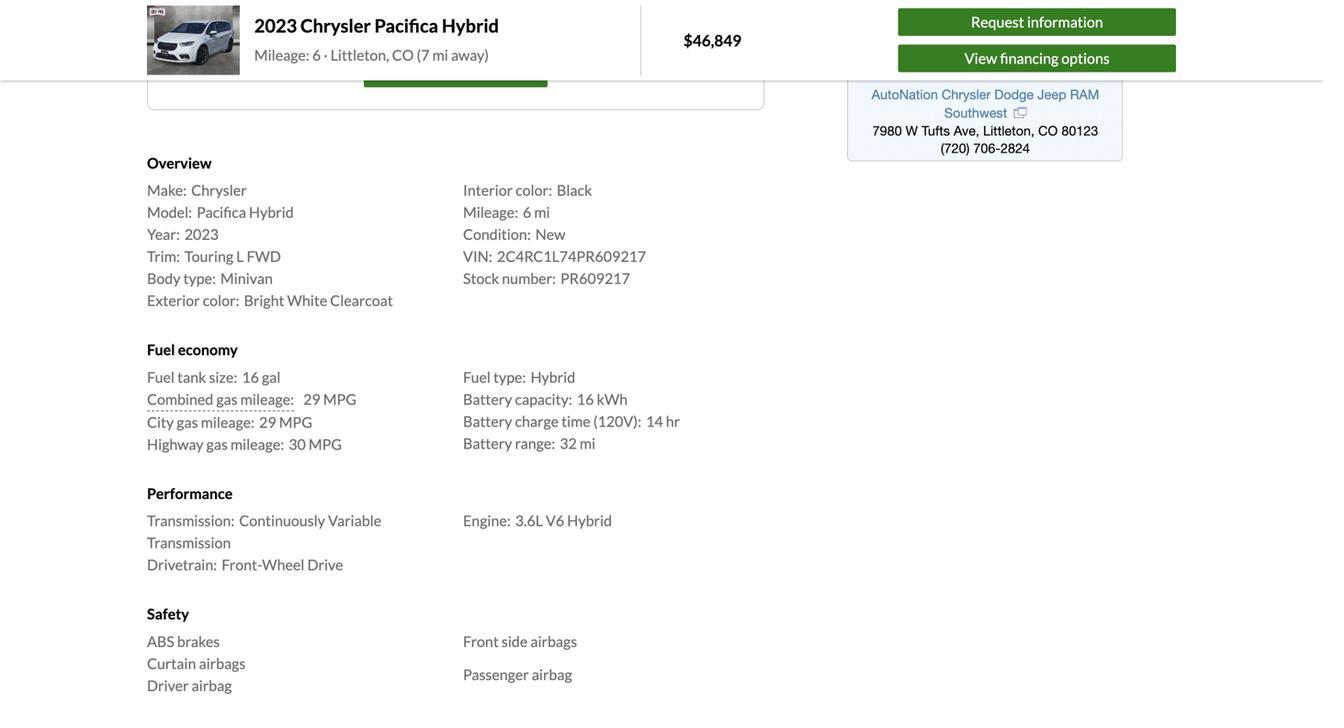 Task type: vqa. For each thing, say whether or not it's contained in the screenshot.


Task type: describe. For each thing, give the bounding box(es) containing it.
size:
[[209, 368, 237, 386]]

0 horizontal spatial 29
[[259, 413, 276, 431]]

v6
[[546, 512, 565, 530]]

pacifica inside 2023 chrysler pacifica hybrid mileage: 6 · littleton, co (7 mi away)
[[375, 15, 438, 37]]

hybrid inside fuel type: hybrid battery capacity: 16 kwh battery charge time (120v): 14 hr battery range: 32 mi
[[531, 368, 576, 386]]

no
[[204, 0, 221, 11]]

city
[[147, 413, 174, 431]]

away)
[[451, 46, 489, 64]]

interior color: black mileage: 6 mi condition: new vin: 2c4rc1l74pr609217 stock number: pr609217
[[463, 181, 646, 287]]

mileage: inside interior color: black mileage: 6 mi condition: new vin: 2c4rc1l74pr609217 stock number: pr609217
[[463, 203, 518, 221]]

combined
[[147, 390, 213, 408]]

make:
[[147, 181, 187, 199]]

hybrid inside 2023 chrysler pacifica hybrid mileage: 6 · littleton, co (7 mi away)
[[442, 15, 499, 37]]

6 inside 2023 chrysler pacifica hybrid mileage: 6 · littleton, co (7 mi away)
[[312, 46, 321, 64]]

interior
[[463, 181, 513, 199]]

hybrid right the v6
[[567, 512, 612, 530]]

2 vertical spatial mileage:
[[231, 435, 284, 453]]

advertisement region
[[847, 0, 1123, 161]]

your
[[281, 0, 308, 11]]

range:
[[515, 434, 555, 452]]

passenger airbag
[[463, 665, 572, 683]]

drivetrain: front-wheel drive
[[147, 556, 343, 574]]

clearcoat
[[330, 292, 393, 309]]

transmission:
[[147, 512, 235, 530]]

front side airbags
[[463, 632, 577, 650]]

2 battery from the top
[[463, 412, 512, 430]]

model:
[[147, 203, 192, 221]]

time
[[562, 412, 591, 430]]

score
[[259, 15, 291, 30]]

side
[[502, 632, 528, 650]]

tank
[[177, 368, 206, 386]]

overview
[[147, 154, 212, 172]]

1 vertical spatial mileage:
[[201, 413, 255, 431]]

0 horizontal spatial view financing options button
[[364, 47, 548, 87]]

request information
[[971, 13, 1104, 31]]

2 vertical spatial gas
[[206, 435, 228, 453]]

view financing options for the leftmost view financing options button
[[383, 58, 528, 76]]

16 inside fuel type: hybrid battery capacity: 16 kwh battery charge time (120v): 14 hr battery range: 32 mi
[[577, 390, 594, 408]]

fuel tank size: 16 gal combined gas mileage: 29 mpg city gas mileage: 29 mpg highway gas mileage: 30 mpg
[[147, 368, 357, 453]]

2023 inside make: chrysler model: pacifica hybrid year: 2023 trim: touring l fwd body type: minivan exterior color: bright white clearcoat
[[185, 225, 219, 243]]

2 vertical spatial mpg
[[309, 435, 342, 453]]

options for right view financing options button
[[1062, 49, 1110, 67]]

pacifica inside make: chrysler model: pacifica hybrid year: 2023 trim: touring l fwd body type: minivan exterior color: bright white clearcoat
[[197, 203, 246, 221]]

2023 chrysler pacifica hybrid image
[[147, 6, 240, 75]]

credit
[[310, 0, 346, 11]]

economy
[[178, 341, 238, 359]]

airbags inside abs brakes curtain airbags driver airbag
[[199, 654, 246, 672]]

engine:
[[463, 512, 511, 530]]

airbag inside abs brakes curtain airbags driver airbag
[[192, 676, 232, 694]]

touring
[[185, 247, 234, 265]]

chrysler for model:
[[191, 181, 247, 199]]

0 horizontal spatial financing
[[419, 58, 477, 76]]

engine: 3.6l v6 hybrid
[[463, 512, 612, 530]]

(120v):
[[594, 412, 642, 430]]

3 battery from the top
[[463, 434, 512, 452]]

fuel economy
[[147, 341, 238, 359]]

0 horizontal spatial view
[[383, 58, 416, 76]]

(7
[[417, 46, 430, 64]]

co
[[392, 46, 414, 64]]

mi inside fuel type: hybrid battery capacity: 16 kwh battery charge time (120v): 14 hr battery range: 32 mi
[[580, 434, 596, 452]]

options for the leftmost view financing options button
[[480, 58, 528, 76]]

1 horizontal spatial airbags
[[531, 632, 577, 650]]

0 vertical spatial mpg
[[323, 390, 357, 408]]

black
[[557, 181, 592, 199]]

fwd
[[247, 247, 281, 265]]

32
[[560, 434, 577, 452]]

2c4rc1l74pr609217
[[497, 247, 646, 265]]

hybrid inside make: chrysler model: pacifica hybrid year: 2023 trim: touring l fwd body type: minivan exterior color: bright white clearcoat
[[249, 203, 294, 221]]

passenger
[[463, 665, 529, 683]]

wheel
[[262, 556, 305, 574]]

abs brakes curtain airbags driver airbag
[[147, 632, 246, 694]]

charge
[[515, 412, 559, 430]]

mi inside 2023 chrysler pacifica hybrid mileage: 6 · littleton, co (7 mi away)
[[433, 46, 448, 64]]

·
[[324, 46, 328, 64]]

mi inside interior color: black mileage: 6 mi condition: new vin: 2c4rc1l74pr609217 stock number: pr609217
[[534, 203, 550, 221]]

color: inside interior color: black mileage: 6 mi condition: new vin: 2c4rc1l74pr609217 stock number: pr609217
[[516, 181, 552, 199]]

0 vertical spatial 29
[[303, 390, 320, 408]]

$46,849
[[684, 31, 742, 50]]

kwh
[[597, 390, 628, 408]]

year:
[[147, 225, 180, 243]]

transmission
[[147, 534, 231, 552]]

1 horizontal spatial financing
[[1000, 49, 1059, 67]]

request
[[971, 13, 1025, 31]]

performance
[[147, 484, 233, 502]]

type: inside make: chrysler model: pacifica hybrid year: 2023 trim: touring l fwd body type: minivan exterior color: bright white clearcoat
[[183, 269, 216, 287]]

14
[[646, 412, 663, 430]]

continuously
[[239, 512, 325, 530]]

exterior
[[147, 292, 200, 309]]

l
[[236, 247, 244, 265]]



Task type: locate. For each thing, give the bounding box(es) containing it.
0 vertical spatial gas
[[216, 390, 238, 408]]

1 vertical spatial mpg
[[279, 413, 312, 431]]

number:
[[502, 269, 556, 287]]

0 vertical spatial type:
[[183, 269, 216, 287]]

white
[[287, 292, 327, 309]]

0 horizontal spatial airbags
[[199, 654, 246, 672]]

2023 down on
[[254, 15, 297, 37]]

highway
[[147, 435, 204, 453]]

brakes
[[177, 632, 220, 650]]

pacifica up co
[[375, 15, 438, 37]]

no impact on your credit score
[[204, 0, 346, 30]]

1 horizontal spatial view financing options button
[[899, 44, 1176, 72]]

airbags down brakes
[[199, 654, 246, 672]]

0 vertical spatial mileage:
[[240, 390, 294, 408]]

bright
[[244, 292, 284, 309]]

front-
[[222, 556, 262, 574]]

1 vertical spatial 16
[[577, 390, 594, 408]]

0 horizontal spatial 2023
[[185, 225, 219, 243]]

0 vertical spatial 2023
[[254, 15, 297, 37]]

airbags right side
[[531, 632, 577, 650]]

abs
[[147, 632, 174, 650]]

fuel for fuel economy
[[147, 341, 175, 359]]

2 vertical spatial mi
[[580, 434, 596, 452]]

drivetrain:
[[147, 556, 217, 574]]

continuously variable transmission
[[147, 512, 382, 552]]

battery
[[463, 390, 512, 408], [463, 412, 512, 430], [463, 434, 512, 452]]

1 vertical spatial mi
[[534, 203, 550, 221]]

mileage: down score
[[254, 46, 310, 64]]

color: left black
[[516, 181, 552, 199]]

0 horizontal spatial options
[[480, 58, 528, 76]]

view financing options
[[965, 49, 1110, 67], [383, 58, 528, 76]]

information
[[1027, 13, 1104, 31]]

battery left 'charge' at the left bottom of page
[[463, 412, 512, 430]]

2023 chrysler pacifica hybrid mileage: 6 · littleton, co (7 mi away)
[[254, 15, 499, 64]]

battery left capacity:
[[463, 390, 512, 408]]

gas right the 'highway'
[[206, 435, 228, 453]]

1 horizontal spatial mi
[[534, 203, 550, 221]]

airbag down front side airbags
[[532, 665, 572, 683]]

1 horizontal spatial 16
[[577, 390, 594, 408]]

littleton,
[[331, 46, 389, 64]]

view down request
[[965, 49, 998, 67]]

0 horizontal spatial 16
[[242, 368, 259, 386]]

2023 up touring
[[185, 225, 219, 243]]

29 up 30
[[303, 390, 320, 408]]

on
[[265, 0, 279, 11]]

make: chrysler model: pacifica hybrid year: 2023 trim: touring l fwd body type: minivan exterior color: bright white clearcoat
[[147, 181, 393, 309]]

mileage:
[[240, 390, 294, 408], [201, 413, 255, 431], [231, 435, 284, 453]]

hybrid up away)
[[442, 15, 499, 37]]

options right (7
[[480, 58, 528, 76]]

16 up time
[[577, 390, 594, 408]]

capacity:
[[515, 390, 572, 408]]

color: inside make: chrysler model: pacifica hybrid year: 2023 trim: touring l fwd body type: minivan exterior color: bright white clearcoat
[[203, 292, 239, 309]]

1 vertical spatial color:
[[203, 292, 239, 309]]

29
[[303, 390, 320, 408], [259, 413, 276, 431]]

0 horizontal spatial 6
[[312, 46, 321, 64]]

0 vertical spatial battery
[[463, 390, 512, 408]]

financing right co
[[419, 58, 477, 76]]

6 up condition:
[[523, 203, 532, 221]]

0 vertical spatial airbags
[[531, 632, 577, 650]]

0 vertical spatial 6
[[312, 46, 321, 64]]

mileage:
[[254, 46, 310, 64], [463, 203, 518, 221]]

1 vertical spatial chrysler
[[191, 181, 247, 199]]

1 horizontal spatial color:
[[516, 181, 552, 199]]

options
[[1062, 49, 1110, 67], [480, 58, 528, 76]]

battery left the range:
[[463, 434, 512, 452]]

driver
[[147, 676, 189, 694]]

mileage: left 30
[[231, 435, 284, 453]]

1 horizontal spatial 6
[[523, 203, 532, 221]]

0 horizontal spatial mileage:
[[254, 46, 310, 64]]

pacifica
[[375, 15, 438, 37], [197, 203, 246, 221]]

pr609217
[[561, 269, 630, 287]]

1 horizontal spatial 2023
[[254, 15, 297, 37]]

mi up new
[[534, 203, 550, 221]]

mileage: inside 2023 chrysler pacifica hybrid mileage: 6 · littleton, co (7 mi away)
[[254, 46, 310, 64]]

1 vertical spatial airbags
[[199, 654, 246, 672]]

mi right (7
[[433, 46, 448, 64]]

curtain
[[147, 654, 196, 672]]

hybrid up fwd
[[249, 203, 294, 221]]

vin:
[[463, 247, 493, 265]]

chrysler for pacifica
[[301, 15, 371, 37]]

trim:
[[147, 247, 180, 265]]

hybrid
[[442, 15, 499, 37], [249, 203, 294, 221], [531, 368, 576, 386], [567, 512, 612, 530]]

color:
[[516, 181, 552, 199], [203, 292, 239, 309]]

view left (7
[[383, 58, 416, 76]]

1 horizontal spatial chrysler
[[301, 15, 371, 37]]

16 inside fuel tank size: 16 gal combined gas mileage: 29 mpg city gas mileage: 29 mpg highway gas mileage: 30 mpg
[[242, 368, 259, 386]]

29 down gal
[[259, 413, 276, 431]]

3.6l
[[515, 512, 543, 530]]

condition:
[[463, 225, 531, 243]]

0 horizontal spatial color:
[[203, 292, 239, 309]]

mi right 32
[[580, 434, 596, 452]]

1 vertical spatial 2023
[[185, 225, 219, 243]]

chrysler down the overview
[[191, 181, 247, 199]]

chrysler down credit
[[301, 15, 371, 37]]

2023
[[254, 15, 297, 37], [185, 225, 219, 243]]

safety
[[147, 605, 189, 623]]

mileage: down interior
[[463, 203, 518, 221]]

1 horizontal spatial pacifica
[[375, 15, 438, 37]]

1 vertical spatial 6
[[523, 203, 532, 221]]

mpg
[[323, 390, 357, 408], [279, 413, 312, 431], [309, 435, 342, 453]]

0 vertical spatial mi
[[433, 46, 448, 64]]

type: up capacity:
[[494, 368, 526, 386]]

type: inside fuel type: hybrid battery capacity: 16 kwh battery charge time (120v): 14 hr battery range: 32 mi
[[494, 368, 526, 386]]

variable
[[328, 512, 382, 530]]

0 vertical spatial 16
[[242, 368, 259, 386]]

fuel inside fuel type: hybrid battery capacity: 16 kwh battery charge time (120v): 14 hr battery range: 32 mi
[[463, 368, 491, 386]]

type: down touring
[[183, 269, 216, 287]]

0 vertical spatial color:
[[516, 181, 552, 199]]

view financing options button
[[899, 44, 1176, 72], [364, 47, 548, 87]]

1 horizontal spatial view financing options
[[965, 49, 1110, 67]]

fuel
[[147, 341, 175, 359], [147, 368, 175, 386], [463, 368, 491, 386]]

stock
[[463, 269, 499, 287]]

gas down "size:"
[[216, 390, 238, 408]]

0 horizontal spatial view financing options
[[383, 58, 528, 76]]

request information button
[[899, 8, 1176, 36]]

2 vertical spatial battery
[[463, 434, 512, 452]]

6 inside interior color: black mileage: 6 mi condition: new vin: 2c4rc1l74pr609217 stock number: pr609217
[[523, 203, 532, 221]]

view
[[965, 49, 998, 67], [383, 58, 416, 76]]

0 horizontal spatial airbag
[[192, 676, 232, 694]]

1 horizontal spatial type:
[[494, 368, 526, 386]]

0 horizontal spatial chrysler
[[191, 181, 247, 199]]

0 vertical spatial pacifica
[[375, 15, 438, 37]]

0 vertical spatial mileage:
[[254, 46, 310, 64]]

fuel type: hybrid battery capacity: 16 kwh battery charge time (120v): 14 hr battery range: 32 mi
[[463, 368, 680, 452]]

1 horizontal spatial 29
[[303, 390, 320, 408]]

hr
[[666, 412, 680, 430]]

6
[[312, 46, 321, 64], [523, 203, 532, 221]]

1 vertical spatial gas
[[177, 413, 198, 431]]

fuel inside fuel tank size: 16 gal combined gas mileage: 29 mpg city gas mileage: 29 mpg highway gas mileage: 30 mpg
[[147, 368, 175, 386]]

30
[[289, 435, 306, 453]]

1 horizontal spatial airbag
[[532, 665, 572, 683]]

2 horizontal spatial mi
[[580, 434, 596, 452]]

1 horizontal spatial options
[[1062, 49, 1110, 67]]

airbag right "driver"
[[192, 676, 232, 694]]

airbags
[[531, 632, 577, 650], [199, 654, 246, 672]]

pacifica up touring
[[197, 203, 246, 221]]

1 vertical spatial pacifica
[[197, 203, 246, 221]]

0 horizontal spatial pacifica
[[197, 203, 246, 221]]

6 left ·
[[312, 46, 321, 64]]

gas down combined
[[177, 413, 198, 431]]

options down information
[[1062, 49, 1110, 67]]

fuel for fuel type: hybrid battery capacity: 16 kwh battery charge time (120v): 14 hr battery range: 32 mi
[[463, 368, 491, 386]]

1 horizontal spatial mileage:
[[463, 203, 518, 221]]

impact
[[223, 0, 262, 11]]

1 vertical spatial mileage:
[[463, 203, 518, 221]]

1 horizontal spatial view
[[965, 49, 998, 67]]

gal
[[262, 368, 281, 386]]

mileage: down "size:"
[[201, 413, 255, 431]]

mileage: down gal
[[240, 390, 294, 408]]

0 vertical spatial chrysler
[[301, 15, 371, 37]]

financing
[[1000, 49, 1059, 67], [419, 58, 477, 76]]

minivan
[[220, 269, 273, 287]]

mi
[[433, 46, 448, 64], [534, 203, 550, 221], [580, 434, 596, 452]]

1 vertical spatial battery
[[463, 412, 512, 430]]

front
[[463, 632, 499, 650]]

chrysler
[[301, 15, 371, 37], [191, 181, 247, 199]]

drive
[[307, 556, 343, 574]]

chrysler inside 2023 chrysler pacifica hybrid mileage: 6 · littleton, co (7 mi away)
[[301, 15, 371, 37]]

1 vertical spatial type:
[[494, 368, 526, 386]]

view financing options for right view financing options button
[[965, 49, 1110, 67]]

fuel for fuel tank size: 16 gal combined gas mileage: 29 mpg city gas mileage: 29 mpg highway gas mileage: 30 mpg
[[147, 368, 175, 386]]

0 horizontal spatial type:
[[183, 269, 216, 287]]

financing down request information button
[[1000, 49, 1059, 67]]

1 battery from the top
[[463, 390, 512, 408]]

chrysler inside make: chrysler model: pacifica hybrid year: 2023 trim: touring l fwd body type: minivan exterior color: bright white clearcoat
[[191, 181, 247, 199]]

body
[[147, 269, 181, 287]]

new
[[536, 225, 566, 243]]

hybrid up capacity:
[[531, 368, 576, 386]]

2023 inside 2023 chrysler pacifica hybrid mileage: 6 · littleton, co (7 mi away)
[[254, 15, 297, 37]]

1 vertical spatial 29
[[259, 413, 276, 431]]

color: down minivan
[[203, 292, 239, 309]]

type:
[[183, 269, 216, 287], [494, 368, 526, 386]]

0 horizontal spatial mi
[[433, 46, 448, 64]]

16 left gal
[[242, 368, 259, 386]]



